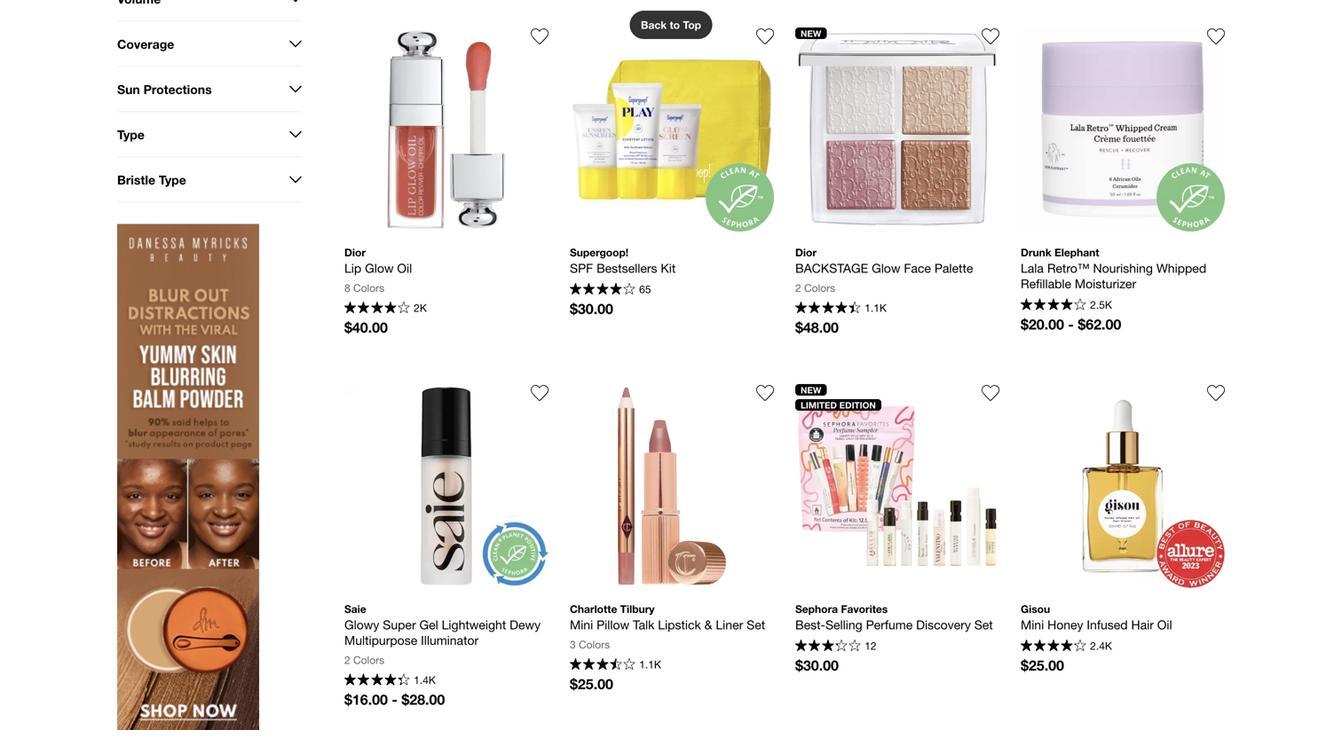 Task type: vqa. For each thing, say whether or not it's contained in the screenshot.
"SEPHORA COLLECTION - Best Skin Ever Liquid Foundation" image at the bottom right of the page
no



Task type: describe. For each thing, give the bounding box(es) containing it.
1.1k for $25.00
[[640, 659, 661, 671]]

drunk elephant - lala retro™ nourishing whipped refillable moisturizer image
[[1021, 27, 1226, 232]]

type inside 'button'
[[117, 127, 145, 142]]

dior backstage glow face palette 2 colors
[[796, 246, 974, 294]]

protections
[[143, 82, 212, 97]]

illuminator
[[421, 633, 479, 648]]

gel
[[420, 618, 438, 633]]

$28.00
[[402, 692, 445, 708]]

4 stars element for $30.00
[[570, 283, 636, 297]]

saie - glowy super gel lightweight dewy multipurpose illuminator image
[[345, 384, 549, 589]]

$48.00
[[796, 319, 839, 336]]

glow for oil
[[365, 261, 394, 276]]

bristle
[[117, 173, 155, 187]]

sign in to love gisou - mini honey infused hair oil image
[[1208, 384, 1226, 402]]

oil inside gisou mini honey infused hair oil
[[1158, 618, 1173, 633]]

retro™
[[1048, 261, 1090, 276]]

3.5 stars element for 1.1k
[[570, 659, 636, 673]]

hair
[[1132, 618, 1154, 633]]

sign in to love saie - glowy super gel lightweight dewy multipurpose illuminator image
[[531, 384, 549, 402]]

sephora
[[796, 603, 838, 616]]

65
[[640, 283, 651, 296]]

lala
[[1021, 261, 1044, 276]]

dior for lip
[[345, 246, 366, 259]]

dior - backstage glow face palette image
[[796, 27, 1000, 232]]

sun protections
[[117, 82, 212, 97]]

$16.00 - $28.00
[[345, 692, 445, 708]]

new for new limited edition
[[801, 385, 822, 395]]

nourishing
[[1094, 261, 1154, 276]]

4.5 stars element for $48.00
[[796, 302, 861, 316]]

pillow
[[597, 618, 630, 633]]

kit
[[661, 261, 676, 276]]

supergoop!
[[570, 246, 629, 259]]

set inside sephora favorites best-selling perfume discovery set
[[975, 618, 993, 633]]

2.5k
[[1091, 299, 1113, 311]]

mini inside charlotte tilbury mini pillow talk lipstick & liner set 3 colors
[[570, 618, 593, 633]]

$16.00
[[345, 692, 388, 708]]

2 inside saie glowy super gel lightweight dewy multipurpose illuminator 2 colors
[[345, 654, 350, 667]]

glow for face
[[872, 261, 901, 276]]

$62.00
[[1078, 316, 1122, 333]]

4.5 stars element for $16.00 - $28.00
[[345, 674, 410, 689]]

coverage button
[[117, 22, 302, 66]]

dior lip glow oil 8 colors
[[345, 246, 412, 294]]

12 reviews element
[[865, 640, 877, 653]]

drunk
[[1021, 246, 1052, 259]]

infused
[[1087, 618, 1128, 633]]

type button
[[117, 112, 302, 157]]

selling
[[826, 618, 863, 633]]

8
[[345, 282, 350, 294]]

dewy
[[510, 618, 541, 633]]

gisou mini honey infused hair oil
[[1021, 603, 1173, 633]]

new limited edition
[[801, 385, 876, 411]]

super
[[383, 618, 416, 633]]

elephant
[[1055, 246, 1100, 259]]

3.5 stars element for 12
[[796, 640, 861, 654]]

palette
[[935, 261, 974, 276]]

0 vertical spatial $25.00
[[1021, 657, 1065, 674]]

1.4k reviews element
[[414, 675, 436, 687]]

new for new
[[801, 28, 822, 38]]

4 stars element for $25.00
[[1021, 640, 1087, 654]]

sign in to love charlotte tilbury - mini pillow talk lipstick & liner set image
[[757, 384, 774, 402]]

backstage
[[796, 261, 869, 276]]

gisou - mini honey infused hair oil image
[[1021, 384, 1226, 589]]

sign in to love sephora favorites - best-selling perfume discovery set image
[[982, 384, 1000, 402]]

colors inside charlotte tilbury mini pillow talk lipstick & liner set 3 colors
[[579, 639, 610, 651]]

sephora favorites best-selling perfume discovery set
[[796, 603, 993, 633]]

charlotte
[[570, 603, 617, 616]]

top
[[683, 19, 702, 31]]

65 reviews element
[[640, 283, 651, 296]]

set inside charlotte tilbury mini pillow talk lipstick & liner set 3 colors
[[747, 618, 766, 633]]

best-
[[796, 618, 826, 633]]

face
[[904, 261, 932, 276]]

sephora favorites - best-selling perfume discovery set image
[[796, 384, 1000, 589]]

favorites
[[841, 603, 888, 616]]

moisturizer
[[1075, 276, 1137, 291]]

2k reviews element
[[414, 302, 427, 314]]



Task type: locate. For each thing, give the bounding box(es) containing it.
0 vertical spatial oil
[[397, 261, 412, 276]]

sign in to love dior - backstage glow face palette image
[[982, 27, 1000, 45]]

1.1k for $48.00
[[865, 302, 887, 314]]

1 vertical spatial 2
[[345, 654, 350, 667]]

bestsellers
[[597, 261, 658, 276]]

lipstick
[[658, 618, 701, 633]]

type inside button
[[159, 173, 186, 187]]

0 vertical spatial 1.1k reviews element
[[865, 302, 887, 314]]

sign in to love supergoop! - spf bestsellers kit image
[[757, 27, 774, 45]]

glow left face
[[872, 261, 901, 276]]

4.5 stars element
[[796, 302, 861, 316], [345, 674, 410, 689]]

0 horizontal spatial oil
[[397, 261, 412, 276]]

oil right lip
[[397, 261, 412, 276]]

0 horizontal spatial 3.5 stars element
[[570, 659, 636, 673]]

2 set from the left
[[975, 618, 993, 633]]

colors inside dior lip glow oil 8 colors
[[353, 282, 385, 294]]

mini inside gisou mini honey infused hair oil
[[1021, 618, 1045, 633]]

1 horizontal spatial oil
[[1158, 618, 1173, 633]]

tilbury
[[620, 603, 655, 616]]

12
[[865, 640, 877, 653]]

0 horizontal spatial $25.00
[[570, 676, 614, 693]]

mini down charlotte
[[570, 618, 593, 633]]

dior up backstage
[[796, 246, 817, 259]]

colors
[[353, 282, 385, 294], [805, 282, 836, 294], [579, 639, 610, 651], [353, 654, 385, 667]]

$25.00 down 3
[[570, 676, 614, 693]]

dior inside dior lip glow oil 8 colors
[[345, 246, 366, 259]]

charlotte tilbury - mini pillow talk lipstick & liner set image
[[570, 384, 774, 589]]

1 vertical spatial oil
[[1158, 618, 1173, 633]]

set right the discovery
[[975, 618, 993, 633]]

2.5k reviews element
[[1091, 299, 1113, 311]]

1.1k down dior backstage glow face palette 2 colors
[[865, 302, 887, 314]]

1.1k reviews element for $25.00
[[640, 659, 661, 671]]

2 inside dior backstage glow face palette 2 colors
[[796, 282, 802, 294]]

1 horizontal spatial 1.1k
[[865, 302, 887, 314]]

1 vertical spatial new
[[801, 385, 822, 395]]

0 vertical spatial $30.00
[[570, 300, 614, 317]]

1.1k down talk
[[640, 659, 661, 671]]

supergoop! - spf bestsellers kit image
[[570, 27, 774, 232]]

3.5 stars element down 3
[[570, 659, 636, 673]]

2 mini from the left
[[1021, 618, 1045, 633]]

0 horizontal spatial set
[[747, 618, 766, 633]]

0 vertical spatial type
[[117, 127, 145, 142]]

type
[[117, 127, 145, 142], [159, 173, 186, 187]]

new right 'sign in to love supergoop! - spf bestsellers kit' icon
[[801, 28, 822, 38]]

4.5 stars element up $16.00
[[345, 674, 410, 689]]

type down sun
[[117, 127, 145, 142]]

4 stars element
[[570, 283, 636, 297], [1021, 299, 1087, 313], [345, 302, 410, 316], [1021, 640, 1087, 654]]

bristle type
[[117, 173, 186, 187]]

spf
[[570, 261, 593, 276]]

1.1k
[[865, 302, 887, 314], [640, 659, 661, 671]]

1 horizontal spatial dior
[[796, 246, 817, 259]]

- for $20.00
[[1069, 316, 1074, 333]]

talk
[[633, 618, 655, 633]]

0 horizontal spatial 4.5 stars element
[[345, 674, 410, 689]]

dior - lip glow oil image
[[345, 27, 549, 232]]

supergoop! spf bestsellers kit
[[570, 246, 676, 276]]

1 horizontal spatial 3.5 stars element
[[796, 640, 861, 654]]

1 horizontal spatial $25.00
[[1021, 657, 1065, 674]]

0 horizontal spatial 2
[[345, 654, 350, 667]]

1 horizontal spatial 1.1k reviews element
[[865, 302, 887, 314]]

0 vertical spatial 3.5 stars element
[[796, 640, 861, 654]]

2
[[796, 282, 802, 294], [345, 654, 350, 667]]

limited
[[801, 400, 837, 411]]

2 glow from the left
[[872, 261, 901, 276]]

colors right 8
[[353, 282, 385, 294]]

2 down glowy
[[345, 654, 350, 667]]

3.5 stars element down selling
[[796, 640, 861, 654]]

lip
[[345, 261, 362, 276]]

image de bannière avec contenu sponsorisé image
[[117, 224, 259, 731]]

1 vertical spatial 3.5 stars element
[[570, 659, 636, 673]]

refillable
[[1021, 276, 1072, 291]]

coverage
[[117, 37, 174, 51]]

0 horizontal spatial glow
[[365, 261, 394, 276]]

- for $16.00
[[392, 692, 398, 708]]

1.1k reviews element down talk
[[640, 659, 661, 671]]

2 down backstage
[[796, 282, 802, 294]]

2.4k
[[1091, 640, 1113, 653]]

bristle type button
[[117, 158, 302, 202]]

3
[[570, 639, 576, 651]]

dior
[[345, 246, 366, 259], [796, 246, 817, 259]]

sun protections button
[[117, 67, 302, 111]]

type right "bristle"
[[159, 173, 186, 187]]

1 new from the top
[[801, 28, 822, 38]]

0 horizontal spatial dior
[[345, 246, 366, 259]]

$40.00
[[345, 319, 388, 336]]

$30.00 down best-
[[796, 657, 839, 674]]

0 horizontal spatial 1.1k reviews element
[[640, 659, 661, 671]]

4 stars element down "spf"
[[570, 283, 636, 297]]

1 horizontal spatial 4.5 stars element
[[796, 302, 861, 316]]

1 vertical spatial $30.00
[[796, 657, 839, 674]]

1 vertical spatial 1.1k
[[640, 659, 661, 671]]

$25.00
[[1021, 657, 1065, 674], [570, 676, 614, 693]]

colors down multipurpose
[[353, 654, 385, 667]]

0 horizontal spatial mini
[[570, 618, 593, 633]]

edition
[[840, 400, 876, 411]]

mini
[[570, 618, 593, 633], [1021, 618, 1045, 633]]

set
[[747, 618, 766, 633], [975, 618, 993, 633]]

mini down gisou
[[1021, 618, 1045, 633]]

liner
[[716, 618, 744, 633]]

$30.00 for spf bestsellers kit
[[570, 300, 614, 317]]

discovery
[[917, 618, 971, 633]]

colors right 3
[[579, 639, 610, 651]]

- right $16.00
[[392, 692, 398, 708]]

1 mini from the left
[[570, 618, 593, 633]]

1.4k
[[414, 675, 436, 687]]

whipped
[[1157, 261, 1207, 276]]

0 horizontal spatial type
[[117, 127, 145, 142]]

set right liner
[[747, 618, 766, 633]]

1 vertical spatial type
[[159, 173, 186, 187]]

oil
[[397, 261, 412, 276], [1158, 618, 1173, 633]]

glow inside dior lip glow oil 8 colors
[[365, 261, 394, 276]]

back to top button
[[630, 11, 713, 39]]

multipurpose
[[345, 633, 418, 648]]

back to top
[[641, 19, 702, 31]]

0 vertical spatial 2
[[796, 282, 802, 294]]

2 dior from the left
[[796, 246, 817, 259]]

$30.00 for best-selling perfume discovery set
[[796, 657, 839, 674]]

colors inside dior backstage glow face palette 2 colors
[[805, 282, 836, 294]]

colors down backstage
[[805, 282, 836, 294]]

glow
[[365, 261, 394, 276], [872, 261, 901, 276]]

sign in to love dior - lip glow oil image
[[531, 27, 549, 45]]

1 vertical spatial -
[[392, 692, 398, 708]]

0 horizontal spatial -
[[392, 692, 398, 708]]

$20.00 - $62.00
[[1021, 316, 1122, 333]]

1.1k reviews element for $48.00
[[865, 302, 887, 314]]

$25.00 down honey at the bottom right
[[1021, 657, 1065, 674]]

4.5 stars element up $48.00
[[796, 302, 861, 316]]

4 stars element down honey at the bottom right
[[1021, 640, 1087, 654]]

glow right lip
[[365, 261, 394, 276]]

dior for backstage
[[796, 246, 817, 259]]

1 horizontal spatial glow
[[872, 261, 901, 276]]

$20.00
[[1021, 316, 1065, 333]]

1.1k reviews element
[[865, 302, 887, 314], [640, 659, 661, 671]]

new
[[801, 28, 822, 38], [801, 385, 822, 395]]

dior up lip
[[345, 246, 366, 259]]

1 dior from the left
[[345, 246, 366, 259]]

&
[[705, 618, 713, 633]]

1 horizontal spatial $30.00
[[796, 657, 839, 674]]

1 glow from the left
[[365, 261, 394, 276]]

dior inside dior backstage glow face palette 2 colors
[[796, 246, 817, 259]]

0 vertical spatial 4.5 stars element
[[796, 302, 861, 316]]

1.1k reviews element down dior backstage glow face palette 2 colors
[[865, 302, 887, 314]]

$30.00 down "spf"
[[570, 300, 614, 317]]

sign in to love drunk elephant - lala retro™ nourishing whipped refillable moisturizer image
[[1208, 27, 1226, 45]]

2k
[[414, 302, 427, 314]]

1 vertical spatial 4.5 stars element
[[345, 674, 410, 689]]

4 stars element up $40.00
[[345, 302, 410, 316]]

0 vertical spatial new
[[801, 28, 822, 38]]

charlotte tilbury mini pillow talk lipstick & liner set 3 colors
[[570, 603, 766, 651]]

2 new from the top
[[801, 385, 822, 395]]

drunk elephant lala retro™ nourishing whipped refillable moisturizer
[[1021, 246, 1210, 291]]

1 vertical spatial $25.00
[[570, 676, 614, 693]]

1 vertical spatial 1.1k reviews element
[[640, 659, 661, 671]]

1 horizontal spatial set
[[975, 618, 993, 633]]

1 horizontal spatial type
[[159, 173, 186, 187]]

oil inside dior lip glow oil 8 colors
[[397, 261, 412, 276]]

- right $20.00
[[1069, 316, 1074, 333]]

oil right hair
[[1158, 618, 1173, 633]]

colors inside saie glowy super gel lightweight dewy multipurpose illuminator 2 colors
[[353, 654, 385, 667]]

-
[[1069, 316, 1074, 333], [392, 692, 398, 708]]

4 stars element for $20.00 - $62.00
[[1021, 299, 1087, 313]]

3.5 stars element
[[796, 640, 861, 654], [570, 659, 636, 673]]

0 horizontal spatial $30.00
[[570, 300, 614, 317]]

honey
[[1048, 618, 1084, 633]]

0 vertical spatial -
[[1069, 316, 1074, 333]]

2.4k reviews element
[[1091, 640, 1113, 653]]

0 horizontal spatial 1.1k
[[640, 659, 661, 671]]

back
[[641, 19, 667, 31]]

new inside new limited edition
[[801, 385, 822, 395]]

sun
[[117, 82, 140, 97]]

1 set from the left
[[747, 618, 766, 633]]

gisou
[[1021, 603, 1051, 616]]

saie
[[345, 603, 366, 616]]

new up limited
[[801, 385, 822, 395]]

4 stars element up $20.00
[[1021, 299, 1087, 313]]

1 horizontal spatial -
[[1069, 316, 1074, 333]]

$30.00
[[570, 300, 614, 317], [796, 657, 839, 674]]

saie glowy super gel lightweight dewy multipurpose illuminator 2 colors
[[345, 603, 544, 667]]

glowy
[[345, 618, 380, 633]]

glow inside dior backstage glow face palette 2 colors
[[872, 261, 901, 276]]

1 horizontal spatial 2
[[796, 282, 802, 294]]

1 horizontal spatial mini
[[1021, 618, 1045, 633]]

lightweight
[[442, 618, 506, 633]]

to
[[670, 19, 680, 31]]

perfume
[[866, 618, 913, 633]]

0 vertical spatial 1.1k
[[865, 302, 887, 314]]



